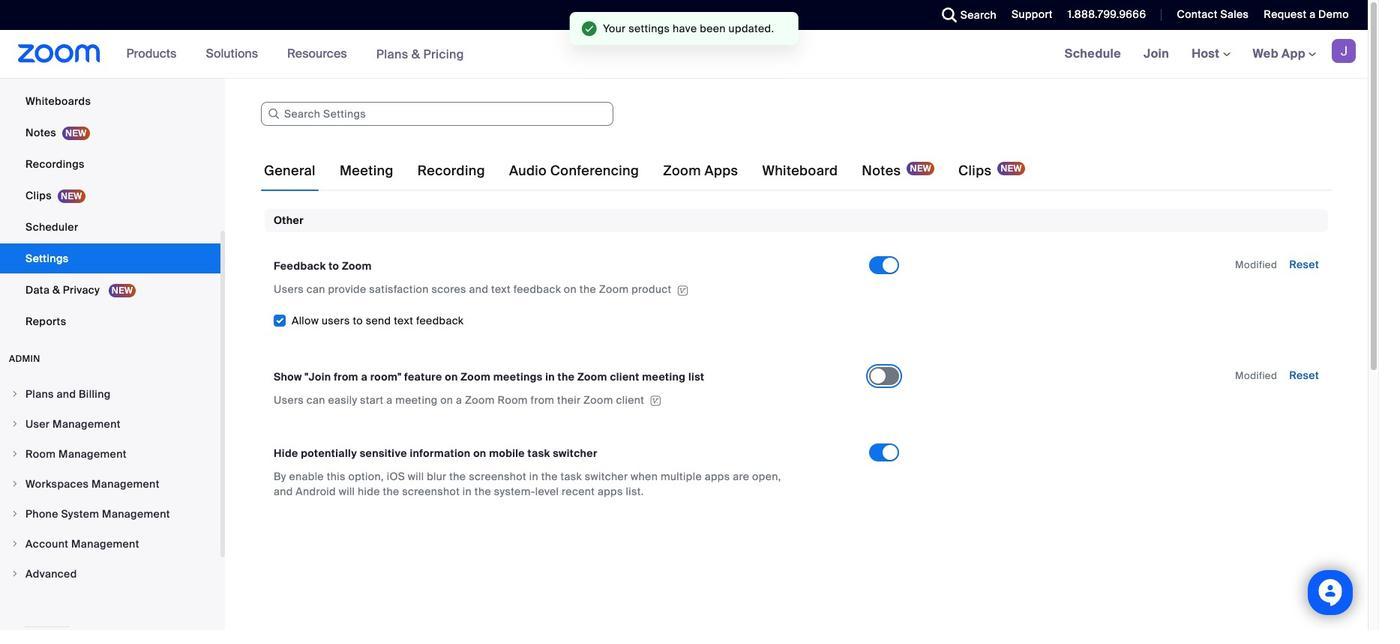 Task type: locate. For each thing, give the bounding box(es) containing it.
text right scores
[[491, 283, 511, 297]]

right image for workspaces
[[11, 480, 20, 489]]

meeting down feature
[[395, 393, 438, 407]]

modified for users can provide satisfaction scores and text feedback on the zoom product
[[1235, 259, 1277, 272]]

1 horizontal spatial &
[[412, 46, 420, 62]]

and left billing at the bottom left of page
[[57, 388, 76, 401]]

product
[[632, 283, 672, 297]]

1 horizontal spatial and
[[274, 485, 293, 499]]

2 reset button from the top
[[1289, 369, 1319, 382]]

have
[[673, 22, 697, 35]]

and
[[469, 283, 488, 297], [57, 388, 76, 401], [274, 485, 293, 499]]

plans & pricing link
[[376, 46, 464, 62], [376, 46, 464, 62]]

1 vertical spatial clips
[[26, 189, 52, 203]]

plans inside menu item
[[26, 388, 54, 401]]

1 horizontal spatial apps
[[705, 470, 730, 484]]

1 vertical spatial notes
[[862, 162, 901, 180]]

notes
[[26, 126, 56, 140], [862, 162, 901, 180]]

zoom up users can easily start a meeting on a zoom room from their zoom client
[[461, 370, 491, 384]]

from
[[334, 370, 358, 384], [531, 393, 555, 407]]

task right mobile
[[528, 447, 550, 460]]

a
[[1310, 8, 1316, 21], [361, 370, 368, 384], [386, 393, 393, 407], [456, 393, 462, 407]]

scores
[[432, 283, 466, 297]]

1 horizontal spatial room
[[498, 393, 528, 407]]

personal menu menu
[[0, 0, 221, 338]]

0 horizontal spatial to
[[329, 260, 339, 273]]

1 reset button from the top
[[1289, 258, 1319, 272]]

2 vertical spatial and
[[274, 485, 293, 499]]

in up level
[[529, 470, 538, 484]]

0 horizontal spatial notes
[[26, 126, 56, 140]]

mobile
[[489, 447, 525, 460]]

&
[[412, 46, 420, 62], [52, 284, 60, 297]]

screenshot
[[469, 470, 526, 484], [402, 485, 460, 499]]

right image for plans
[[11, 390, 20, 399]]

room
[[498, 393, 528, 407], [26, 448, 56, 461]]

the left product on the top left of the page
[[580, 283, 596, 297]]

by enable this option, ios will blur the screenshot in the task switcher when multiple apps are open, and android will hide the screenshot in the system-level recent apps list.
[[274, 470, 781, 499]]

0 horizontal spatial room
[[26, 448, 56, 461]]

0 vertical spatial will
[[408, 470, 424, 484]]

0 vertical spatial notes
[[26, 126, 56, 140]]

users inside 'application'
[[274, 283, 304, 297]]

right image left user
[[11, 420, 20, 429]]

right image for room
[[11, 450, 20, 459]]

0 vertical spatial feedback
[[514, 283, 561, 297]]

web app button
[[1253, 46, 1316, 62]]

from left their
[[531, 393, 555, 407]]

right image for account
[[11, 540, 20, 549]]

on
[[564, 283, 577, 297], [445, 370, 458, 384], [440, 393, 453, 407], [473, 447, 486, 460]]

0 horizontal spatial meeting
[[395, 393, 438, 407]]

zoom apps
[[663, 162, 738, 180]]

feedback inside 'application'
[[514, 283, 561, 297]]

1 vertical spatial can
[[307, 393, 325, 407]]

admin
[[9, 353, 40, 365]]

success image
[[582, 21, 597, 36]]

1 users from the top
[[274, 283, 304, 297]]

reports
[[26, 315, 66, 329]]

zoom up their
[[578, 370, 607, 384]]

list.
[[626, 485, 644, 499]]

right image
[[11, 450, 20, 459], [11, 510, 20, 519]]

right image left workspaces
[[11, 480, 20, 489]]

in down information
[[463, 485, 472, 499]]

scheduler
[[26, 221, 78, 234]]

hide
[[274, 447, 298, 460]]

2 right image from the top
[[11, 510, 20, 519]]

task
[[528, 447, 550, 460], [561, 470, 582, 484]]

from up easily
[[334, 370, 358, 384]]

0 vertical spatial and
[[469, 283, 488, 297]]

0 horizontal spatial in
[[463, 485, 472, 499]]

1 vertical spatial task
[[561, 470, 582, 484]]

apps
[[705, 470, 730, 484], [598, 485, 623, 499]]

1 vertical spatial apps
[[598, 485, 623, 499]]

1 vertical spatial client
[[616, 393, 644, 407]]

1 vertical spatial reset button
[[1289, 369, 1319, 382]]

0 vertical spatial meeting
[[642, 370, 686, 384]]

management down billing at the bottom left of page
[[53, 418, 121, 431]]

the down ios
[[383, 485, 399, 499]]

this
[[327, 470, 346, 484]]

to up provide
[[329, 260, 339, 273]]

2 horizontal spatial and
[[469, 283, 488, 297]]

products
[[126, 46, 177, 62]]

in up users can easily start a meeting on a zoom room from their zoom client application
[[545, 370, 555, 384]]

right image
[[11, 390, 20, 399], [11, 420, 20, 429], [11, 480, 20, 489], [11, 540, 20, 549], [11, 570, 20, 579]]

5 right image from the top
[[11, 570, 20, 579]]

their
[[557, 393, 581, 407]]

will down this
[[339, 485, 355, 499]]

management down "phone system management" menu item
[[71, 538, 139, 551]]

recordings
[[26, 158, 85, 171]]

0 horizontal spatial from
[[334, 370, 358, 384]]

can inside 'application'
[[307, 283, 325, 297]]

1 vertical spatial users
[[274, 393, 304, 407]]

multiple
[[661, 470, 702, 484]]

search button
[[931, 0, 1001, 30]]

1 horizontal spatial notes
[[862, 162, 901, 180]]

audio conferencing
[[509, 162, 639, 180]]

open,
[[752, 470, 781, 484]]

meetings navigation
[[1053, 30, 1368, 79]]

1 horizontal spatial clips
[[959, 162, 992, 180]]

right image left room management
[[11, 450, 20, 459]]

& right data on the top of the page
[[52, 284, 60, 297]]

1 vertical spatial text
[[394, 314, 413, 327]]

1 vertical spatial in
[[529, 470, 538, 484]]

plans for plans and billing
[[26, 388, 54, 401]]

right image inside the 'workspaces management' menu item
[[11, 480, 20, 489]]

screenshot up system- at left
[[469, 470, 526, 484]]

demo
[[1319, 8, 1349, 21]]

right image inside room management menu item
[[11, 450, 20, 459]]

0 horizontal spatial apps
[[598, 485, 623, 499]]

management up "phone system management" menu item
[[91, 478, 160, 491]]

0 vertical spatial right image
[[11, 450, 20, 459]]

users can easily start a meeting on a zoom room from their zoom client application
[[274, 393, 799, 408]]

right image left the advanced
[[11, 570, 20, 579]]

2 can from the top
[[307, 393, 325, 407]]

plans and billing
[[26, 388, 111, 401]]

& left pricing
[[412, 46, 420, 62]]

data & privacy link
[[0, 275, 221, 305]]

plans for plans & pricing
[[376, 46, 408, 62]]

1 horizontal spatial plans
[[376, 46, 408, 62]]

1 vertical spatial plans
[[26, 388, 54, 401]]

1 vertical spatial room
[[26, 448, 56, 461]]

1 vertical spatial modified
[[1235, 369, 1277, 382]]

0 horizontal spatial and
[[57, 388, 76, 401]]

0 horizontal spatial clips
[[26, 189, 52, 203]]

2 horizontal spatial in
[[545, 370, 555, 384]]

client left support version for show "join from a room" feature on zoom meetings in the zoom client meeting list image
[[616, 393, 644, 407]]

apps left are
[[705, 470, 730, 484]]

3 right image from the top
[[11, 480, 20, 489]]

0 vertical spatial plans
[[376, 46, 408, 62]]

1 vertical spatial reset
[[1289, 369, 1319, 382]]

0 horizontal spatial &
[[52, 284, 60, 297]]

4 right image from the top
[[11, 540, 20, 549]]

room down meetings
[[498, 393, 528, 407]]

other element
[[265, 209, 1328, 517]]

management for room management
[[59, 448, 127, 461]]

plans
[[376, 46, 408, 62], [26, 388, 54, 401]]

task inside by enable this option, ios will blur the screenshot in the task switcher when multiple apps are open, and android will hide the screenshot in the system-level recent apps list.
[[561, 470, 582, 484]]

0 vertical spatial task
[[528, 447, 550, 460]]

users down feedback at top
[[274, 283, 304, 297]]

1 vertical spatial switcher
[[585, 470, 628, 484]]

1 horizontal spatial meeting
[[642, 370, 686, 384]]

reset button
[[1289, 258, 1319, 272], [1289, 369, 1319, 382]]

1 vertical spatial will
[[339, 485, 355, 499]]

clips link
[[0, 181, 221, 211]]

scheduler link
[[0, 212, 221, 242]]

list
[[688, 370, 705, 384]]

a left 'demo'
[[1310, 8, 1316, 21]]

1 reset from the top
[[1289, 258, 1319, 272]]

right image inside plans and billing menu item
[[11, 390, 20, 399]]

zoom left product on the top left of the page
[[599, 283, 629, 297]]

in for screenshot
[[529, 470, 538, 484]]

right image inside "phone system management" menu item
[[11, 510, 20, 519]]

clips inside tabs of my account settings page "tab list"
[[959, 162, 992, 180]]

0 vertical spatial to
[[329, 260, 339, 273]]

join
[[1144, 46, 1169, 62]]

2 modified from the top
[[1235, 369, 1277, 382]]

reset for users can provide satisfaction scores and text feedback on the zoom product
[[1289, 258, 1319, 272]]

reset button for users can provide satisfaction scores and text feedback on the zoom product
[[1289, 258, 1319, 272]]

1 vertical spatial right image
[[11, 510, 20, 519]]

1 horizontal spatial will
[[408, 470, 424, 484]]

can inside application
[[307, 393, 325, 407]]

0 vertical spatial in
[[545, 370, 555, 384]]

0 vertical spatial reset
[[1289, 258, 1319, 272]]

1 modified from the top
[[1235, 259, 1277, 272]]

notes link
[[0, 118, 221, 148]]

data
[[26, 284, 50, 297]]

2 users from the top
[[274, 393, 304, 407]]

the
[[580, 283, 596, 297], [558, 370, 575, 384], [449, 470, 466, 484], [541, 470, 558, 484], [383, 485, 399, 499], [475, 485, 491, 499]]

to
[[329, 260, 339, 273], [353, 314, 363, 327]]

switcher
[[553, 447, 598, 460], [585, 470, 628, 484]]

2 right image from the top
[[11, 420, 20, 429]]

users down show
[[274, 393, 304, 407]]

whiteboard
[[762, 162, 838, 180]]

on inside application
[[440, 393, 453, 407]]

0 vertical spatial users
[[274, 283, 304, 297]]

in for meetings
[[545, 370, 555, 384]]

support version for show "join from a room" feature on zoom meetings in the zoom client meeting list image
[[648, 396, 663, 406]]

conferencing
[[550, 162, 639, 180]]

plans left pricing
[[376, 46, 408, 62]]

workspaces management menu item
[[0, 470, 221, 499]]

the right blur
[[449, 470, 466, 484]]

management up workspaces management
[[59, 448, 127, 461]]

modified
[[1235, 259, 1277, 272], [1235, 369, 1277, 382]]

0 horizontal spatial plans
[[26, 388, 54, 401]]

0 vertical spatial switcher
[[553, 447, 598, 460]]

meeting up support version for show "join from a room" feature on zoom meetings in the zoom client meeting list image
[[642, 370, 686, 384]]

right image left account
[[11, 540, 20, 549]]

will right ios
[[408, 470, 424, 484]]

reset for users can easily start a meeting on a zoom room from their zoom client
[[1289, 369, 1319, 382]]

1 vertical spatial to
[[353, 314, 363, 327]]

settings
[[26, 252, 69, 266]]

workspaces management
[[26, 478, 160, 491]]

0 vertical spatial clips
[[959, 162, 992, 180]]

recent
[[562, 485, 595, 499]]

the inside 'application'
[[580, 283, 596, 297]]

2 reset from the top
[[1289, 369, 1319, 382]]

clips inside personal menu 'menu'
[[26, 189, 52, 203]]

a right start
[[386, 393, 393, 407]]

feedback
[[514, 283, 561, 297], [416, 314, 464, 327]]

system
[[61, 508, 99, 521]]

1 right image from the top
[[11, 450, 20, 459]]

support link
[[1001, 0, 1057, 30], [1012, 8, 1053, 21]]

1 can from the top
[[307, 283, 325, 297]]

data & privacy
[[26, 284, 103, 297]]

and inside 'application'
[[469, 283, 488, 297]]

clips
[[959, 162, 992, 180], [26, 189, 52, 203]]

plans inside product information navigation
[[376, 46, 408, 62]]

users inside application
[[274, 393, 304, 407]]

0 horizontal spatial feedback
[[416, 314, 464, 327]]

0 vertical spatial &
[[412, 46, 420, 62]]

screenshot down blur
[[402, 485, 460, 499]]

users
[[274, 283, 304, 297], [274, 393, 304, 407]]

1 horizontal spatial screenshot
[[469, 470, 526, 484]]

in
[[545, 370, 555, 384], [529, 470, 538, 484], [463, 485, 472, 499]]

2 vertical spatial in
[[463, 485, 472, 499]]

1 horizontal spatial feedback
[[514, 283, 561, 297]]

meetings
[[493, 370, 543, 384]]

contact sales link
[[1166, 0, 1253, 30], [1177, 8, 1249, 21]]

1 vertical spatial screenshot
[[402, 485, 460, 499]]

1 horizontal spatial text
[[491, 283, 511, 297]]

1 vertical spatial and
[[57, 388, 76, 401]]

room down user
[[26, 448, 56, 461]]

1 right image from the top
[[11, 390, 20, 399]]

0 vertical spatial modified
[[1235, 259, 1277, 272]]

right image inside user management menu item
[[11, 420, 20, 429]]

0 vertical spatial reset button
[[1289, 258, 1319, 272]]

& inside personal menu 'menu'
[[52, 284, 60, 297]]

reset button for users can easily start a meeting on a zoom room from their zoom client
[[1289, 369, 1319, 382]]

0 vertical spatial client
[[610, 370, 640, 384]]

and right scores
[[469, 283, 488, 297]]

client inside application
[[616, 393, 644, 407]]

and down by
[[274, 485, 293, 499]]

1.888.799.9666
[[1068, 8, 1146, 21]]

0 vertical spatial room
[[498, 393, 528, 407]]

1 vertical spatial from
[[531, 393, 555, 407]]

text right "send"
[[394, 314, 413, 327]]

1 horizontal spatial task
[[561, 470, 582, 484]]

task up recent
[[561, 470, 582, 484]]

1 horizontal spatial in
[[529, 470, 538, 484]]

0 horizontal spatial text
[[394, 314, 413, 327]]

zoom inside tabs of my account settings page "tab list"
[[663, 162, 701, 180]]

0 vertical spatial text
[[491, 283, 511, 297]]

plans & pricing
[[376, 46, 464, 62]]

can down feedback to zoom
[[307, 283, 325, 297]]

& inside product information navigation
[[412, 46, 420, 62]]

management for user management
[[53, 418, 121, 431]]

can down "join
[[307, 393, 325, 407]]

client left list at the bottom
[[610, 370, 640, 384]]

reports link
[[0, 307, 221, 337]]

updated.
[[729, 22, 774, 35]]

right image left phone
[[11, 510, 20, 519]]

profile picture image
[[1332, 39, 1356, 63]]

1 horizontal spatial to
[[353, 314, 363, 327]]

banner
[[0, 30, 1368, 79]]

0 vertical spatial can
[[307, 283, 325, 297]]

1 vertical spatial &
[[52, 284, 60, 297]]

1 horizontal spatial from
[[531, 393, 555, 407]]

1 vertical spatial meeting
[[395, 393, 438, 407]]

switcher inside by enable this option, ios will blur the screenshot in the task switcher when multiple apps are open, and android will hide the screenshot in the system-level recent apps list.
[[585, 470, 628, 484]]

zoom left apps
[[663, 162, 701, 180]]

plans up user
[[26, 388, 54, 401]]

room inside menu item
[[26, 448, 56, 461]]

apps left list.
[[598, 485, 623, 499]]

1.888.799.9666 button
[[1057, 0, 1150, 30], [1068, 8, 1146, 21]]

right image down admin in the left bottom of the page
[[11, 390, 20, 399]]

can
[[307, 283, 325, 297], [307, 393, 325, 407]]

host button
[[1192, 46, 1230, 62]]

to left "send"
[[353, 314, 363, 327]]

users can provide satisfaction scores and text feedback on the zoom product
[[274, 283, 672, 297]]

users for users can provide satisfaction scores and text feedback on the zoom product
[[274, 283, 304, 297]]

right image inside the account management menu item
[[11, 540, 20, 549]]



Task type: vqa. For each thing, say whether or not it's contained in the screenshot.
REGIONS
no



Task type: describe. For each thing, give the bounding box(es) containing it.
products button
[[126, 30, 183, 78]]

user
[[26, 418, 50, 431]]

a left "room""
[[361, 370, 368, 384]]

zoom right their
[[584, 393, 613, 407]]

a down show "join from a room" feature on zoom meetings in the zoom client meeting list
[[456, 393, 462, 407]]

personal devices
[[26, 63, 115, 77]]

zoom logo image
[[18, 44, 100, 63]]

system-
[[494, 485, 535, 499]]

& for privacy
[[52, 284, 60, 297]]

support
[[1012, 8, 1053, 21]]

zoom inside 'application'
[[599, 283, 629, 297]]

easily
[[328, 393, 357, 407]]

send
[[366, 314, 391, 327]]

1 vertical spatial feedback
[[416, 314, 464, 327]]

management for account management
[[71, 538, 139, 551]]

your
[[603, 22, 626, 35]]

plans and billing menu item
[[0, 380, 221, 409]]

management down the 'workspaces management' menu item at the bottom left of page
[[102, 508, 170, 521]]

ios
[[387, 470, 405, 484]]

phone system management
[[26, 508, 170, 521]]

pricing
[[423, 46, 464, 62]]

users
[[322, 314, 350, 327]]

schedule link
[[1053, 30, 1133, 78]]

0 horizontal spatial screenshot
[[402, 485, 460, 499]]

resources button
[[287, 30, 354, 78]]

recordings link
[[0, 149, 221, 179]]

general
[[264, 162, 316, 180]]

user management menu item
[[0, 410, 221, 439]]

contact sales
[[1177, 8, 1249, 21]]

your settings have been updated.
[[603, 22, 774, 35]]

meeting
[[340, 162, 394, 180]]

room management
[[26, 448, 127, 461]]

right image inside advanced menu item
[[11, 570, 20, 579]]

product information navigation
[[115, 30, 475, 79]]

notes inside tabs of my account settings page "tab list"
[[862, 162, 901, 180]]

hide potentially sensitive information on mobile task switcher
[[274, 447, 598, 460]]

advanced menu item
[[0, 560, 221, 589]]

host
[[1192, 46, 1223, 62]]

web app
[[1253, 46, 1306, 62]]

admin menu menu
[[0, 380, 221, 590]]

modified for users can easily start a meeting on a zoom room from their zoom client
[[1235, 369, 1277, 382]]

text inside 'application'
[[491, 283, 511, 297]]

apps
[[705, 162, 738, 180]]

whiteboards
[[26, 95, 91, 108]]

advanced
[[26, 568, 77, 581]]

satisfaction
[[369, 283, 429, 297]]

settings
[[629, 22, 670, 35]]

privacy
[[63, 284, 100, 297]]

personal
[[26, 63, 71, 77]]

settings link
[[0, 244, 221, 274]]

phone system management menu item
[[0, 500, 221, 529]]

feedback
[[274, 260, 326, 273]]

"join
[[305, 370, 331, 384]]

notes inside personal menu 'menu'
[[26, 126, 56, 140]]

room management menu item
[[0, 440, 221, 469]]

0 vertical spatial screenshot
[[469, 470, 526, 484]]

0 vertical spatial from
[[334, 370, 358, 384]]

zoom down show "join from a room" feature on zoom meetings in the zoom client meeting list
[[465, 393, 495, 407]]

billing
[[79, 388, 111, 401]]

start
[[360, 393, 384, 407]]

potentially
[[301, 447, 357, 460]]

phone
[[26, 508, 58, 521]]

allow
[[292, 314, 319, 327]]

the up level
[[541, 470, 558, 484]]

audio
[[509, 162, 547, 180]]

allow users to send text feedback
[[292, 314, 464, 327]]

banner containing products
[[0, 30, 1368, 79]]

room inside application
[[498, 393, 528, 407]]

meeting inside application
[[395, 393, 438, 407]]

0 horizontal spatial task
[[528, 447, 550, 460]]

hide
[[358, 485, 380, 499]]

provide
[[328, 283, 366, 297]]

from inside application
[[531, 393, 555, 407]]

level
[[535, 485, 559, 499]]

user management
[[26, 418, 121, 431]]

information
[[410, 447, 471, 460]]

side navigation navigation
[[0, 0, 225, 631]]

account management menu item
[[0, 530, 221, 559]]

and inside menu item
[[57, 388, 76, 401]]

enable
[[289, 470, 324, 484]]

the up their
[[558, 370, 575, 384]]

feature
[[404, 370, 442, 384]]

workspaces
[[26, 478, 89, 491]]

search
[[961, 8, 997, 22]]

request
[[1264, 8, 1307, 21]]

schedule
[[1065, 46, 1121, 62]]

blur
[[427, 470, 447, 484]]

solutions button
[[206, 30, 265, 78]]

the left system- at left
[[475, 485, 491, 499]]

recording
[[418, 162, 485, 180]]

app
[[1282, 46, 1306, 62]]

web
[[1253, 46, 1279, 62]]

join link
[[1133, 30, 1181, 78]]

& for pricing
[[412, 46, 420, 62]]

contact
[[1177, 8, 1218, 21]]

show "join from a room" feature on zoom meetings in the zoom client meeting list
[[274, 370, 705, 384]]

can for easily
[[307, 393, 325, 407]]

by
[[274, 470, 286, 484]]

0 horizontal spatial will
[[339, 485, 355, 499]]

sensitive
[[360, 447, 407, 460]]

users for users can easily start a meeting on a zoom room from their zoom client
[[274, 393, 304, 407]]

zoom up provide
[[342, 260, 372, 273]]

devices
[[74, 63, 115, 77]]

personal devices link
[[0, 55, 221, 85]]

been
[[700, 22, 726, 35]]

Search Settings text field
[[261, 102, 614, 126]]

feedback to zoom
[[274, 260, 372, 273]]

right image for user
[[11, 420, 20, 429]]

tabs of my account settings page tab list
[[261, 150, 1028, 192]]

option,
[[348, 470, 384, 484]]

whiteboards link
[[0, 86, 221, 116]]

management for workspaces management
[[91, 478, 160, 491]]

and inside by enable this option, ios will blur the screenshot in the task switcher when multiple apps are open, and android will hide the screenshot in the system-level recent apps list.
[[274, 485, 293, 499]]

support version for feedback to zoom image
[[675, 285, 690, 296]]

right image for phone
[[11, 510, 20, 519]]

request a demo
[[1264, 8, 1349, 21]]

0 vertical spatial apps
[[705, 470, 730, 484]]

on inside 'application'
[[564, 283, 577, 297]]

users can provide satisfaction scores and text feedback on the zoom product application
[[274, 282, 799, 297]]

resources
[[287, 46, 347, 62]]

can for provide
[[307, 283, 325, 297]]

when
[[631, 470, 658, 484]]



